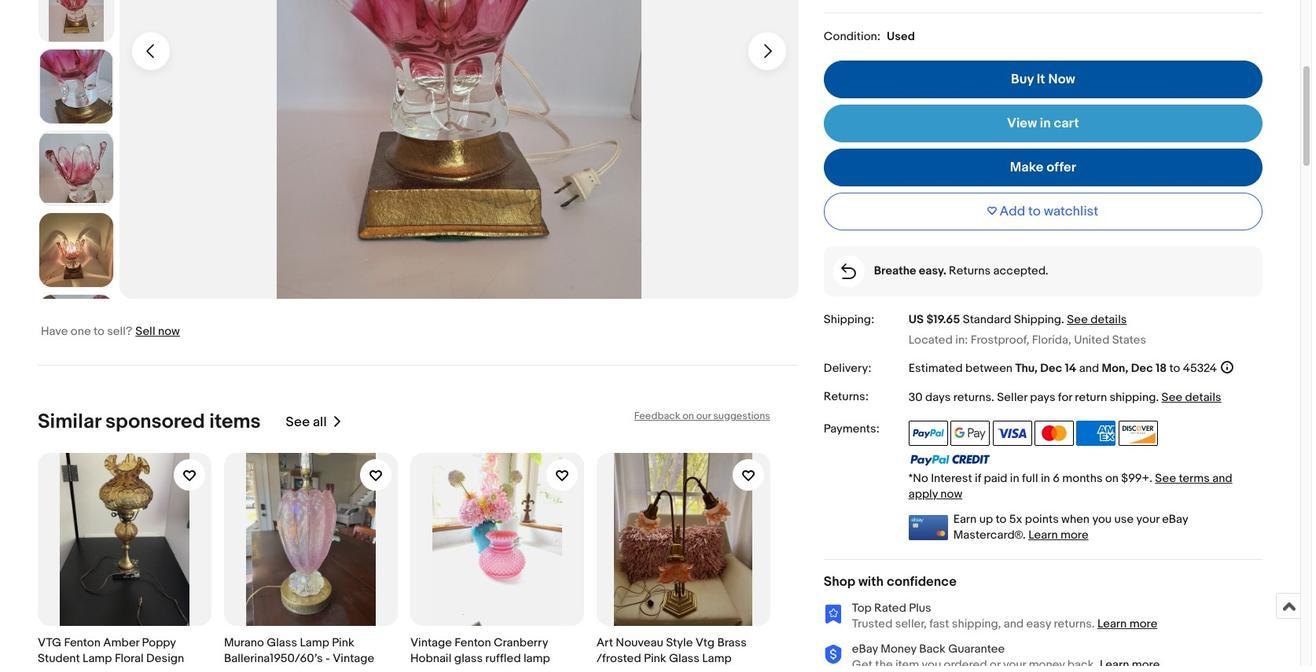 Task type: locate. For each thing, give the bounding box(es) containing it.
0 horizontal spatial fenton
[[64, 635, 101, 650]]

with details__icon image for breathe
[[842, 263, 857, 279]]

1 vertical spatial ebay
[[852, 641, 878, 656]]

See all text field
[[286, 414, 327, 430]]

paid
[[984, 471, 1008, 486]]

days
[[926, 390, 951, 405]]

1 fenton from the left
[[64, 635, 101, 650]]

1 horizontal spatial .
[[1062, 312, 1065, 327]]

in left cart
[[1040, 116, 1051, 131]]

. down 18
[[1156, 390, 1159, 405]]

1 horizontal spatial now
[[941, 486, 963, 501]]

buy it now
[[1011, 72, 1075, 87]]

1 vertical spatial learn more link
[[1098, 616, 1158, 631]]

0 vertical spatial learn
[[1029, 527, 1058, 542]]

30 days returns . seller pays for return shipping . see details
[[909, 390, 1222, 405]]

add to watchlist button
[[824, 193, 1263, 230]]

learn more link down points
[[1029, 527, 1089, 542]]

0 vertical spatial pink
[[332, 635, 354, 650]]

. up florida,
[[1062, 312, 1065, 327]]

us $19.65 standard shipping . see details located in: frostproof, florida, united states
[[909, 312, 1147, 347]]

visa image
[[993, 420, 1032, 445]]

details down 45324
[[1185, 390, 1222, 405]]

learn down points
[[1029, 527, 1058, 542]]

. left seller
[[992, 390, 995, 405]]

vintage fenton cranberry hobnail glass ruffled lam
[[410, 635, 550, 666]]

more inside top rated plus trusted seller, fast shipping, and easy returns. learn more
[[1130, 616, 1158, 631]]

1 vertical spatial pink
[[644, 651, 667, 666]]

0 vertical spatial details
[[1091, 312, 1127, 327]]

0 horizontal spatial on
[[683, 410, 694, 422]]

lamp down amber
[[83, 651, 112, 666]]

months
[[1063, 471, 1103, 486]]

see all link
[[286, 410, 343, 434]]

estimated between thu, dec 14 and mon, dec 18 to 45324
[[909, 361, 1217, 375]]

buy
[[1011, 72, 1034, 87]]

ebay down trusted
[[852, 641, 878, 656]]

shop with confidence
[[824, 574, 957, 589]]

1 vertical spatial details
[[1185, 390, 1222, 405]]

with details__icon image left "money"
[[824, 645, 843, 665]]

fenton
[[64, 635, 101, 650], [455, 635, 491, 650]]

offer
[[1047, 160, 1076, 175]]

and right terms
[[1213, 471, 1233, 486]]

1 horizontal spatial dec
[[1131, 361, 1153, 375]]

1 horizontal spatial fenton
[[455, 635, 491, 650]]

14
[[1065, 361, 1077, 375]]

2 fenton from the left
[[455, 635, 491, 650]]

1 vertical spatial learn
[[1098, 616, 1127, 631]]

0 vertical spatial ebay
[[1162, 512, 1188, 527]]

standard
[[963, 312, 1012, 327]]

brass
[[717, 635, 747, 650]]

1 horizontal spatial details
[[1185, 390, 1222, 405]]

when
[[1062, 512, 1090, 527]]

glass down style
[[669, 651, 700, 666]]

1 horizontal spatial ebay
[[1162, 512, 1188, 527]]

1 vertical spatial now
[[941, 486, 963, 501]]

lamp down "vtg"
[[702, 651, 732, 666]]

lamp up - at the left of the page
[[300, 635, 329, 650]]

pink
[[332, 635, 354, 650], [644, 651, 667, 666]]

2 horizontal spatial and
[[1213, 471, 1233, 486]]

1 horizontal spatial pink
[[644, 651, 667, 666]]

terms
[[1179, 471, 1210, 486]]

to right 18
[[1170, 361, 1181, 375]]

1 horizontal spatial on
[[1106, 471, 1119, 486]]

0 horizontal spatial dec
[[1040, 361, 1062, 375]]

similar
[[38, 410, 101, 434]]

dec left 18
[[1131, 361, 1153, 375]]

with details__icon image
[[842, 263, 857, 279], [824, 604, 843, 624], [824, 645, 843, 665]]

returns
[[949, 263, 991, 278]]

master card image
[[1035, 420, 1074, 445]]

accepted.
[[993, 263, 1049, 278]]

make offer link
[[824, 149, 1263, 186]]

with details__icon image left "breathe"
[[842, 263, 857, 279]]

details up the united
[[1091, 312, 1127, 327]]

ebay inside the earn up to 5x points when you use your ebay mastercard®.
[[1162, 512, 1188, 527]]

have one to sell? sell now
[[41, 324, 180, 339]]

dec left 14
[[1040, 361, 1062, 375]]

learn right 'returns.' on the bottom right
[[1098, 616, 1127, 631]]

glass up ballerina1950/60's
[[267, 635, 297, 650]]

and right 14
[[1079, 361, 1099, 375]]

1 vertical spatial with details__icon image
[[824, 604, 843, 624]]

learn
[[1029, 527, 1058, 542], [1098, 616, 1127, 631]]

see details link down 45324
[[1162, 390, 1222, 405]]

0 vertical spatial glass
[[267, 635, 297, 650]]

0 horizontal spatial lamp
[[83, 651, 112, 666]]

1 vertical spatial and
[[1213, 471, 1233, 486]]

1 horizontal spatial learn more link
[[1098, 616, 1158, 631]]

interest
[[931, 471, 972, 486]]

shipping
[[1110, 390, 1156, 405]]

vintage fenton cranberry hobnail glass ruffled lam link
[[410, 453, 584, 666]]

on left $99+.
[[1106, 471, 1119, 486]]

fenton up student
[[64, 635, 101, 650]]

vintage
[[410, 635, 452, 650]]

see down 18
[[1162, 390, 1183, 405]]

0 vertical spatial learn more link
[[1029, 527, 1089, 542]]

. inside us $19.65 standard shipping . see details located in: frostproof, florida, united states
[[1062, 312, 1065, 327]]

see up the united
[[1067, 312, 1088, 327]]

mastercard®.
[[954, 527, 1026, 542]]

0 vertical spatial and
[[1079, 361, 1099, 375]]

1 vertical spatial more
[[1130, 616, 1158, 631]]

fenton inside the vintage fenton cranberry hobnail glass ruffled lam
[[455, 635, 491, 650]]

0 horizontal spatial and
[[1004, 616, 1024, 631]]

now down interest
[[941, 486, 963, 501]]

up
[[979, 512, 993, 527]]

1 horizontal spatial see details link
[[1162, 390, 1222, 405]]

details inside us $19.65 standard shipping . see details located in: frostproof, florida, united states
[[1091, 312, 1127, 327]]

see inside see terms and apply now
[[1155, 471, 1176, 486]]

0 vertical spatial now
[[158, 324, 180, 339]]

easy.
[[919, 263, 947, 278]]

on left our on the bottom right of page
[[683, 410, 694, 422]]

glass
[[454, 651, 483, 666]]

see left terms
[[1155, 471, 1176, 486]]

2 horizontal spatial lamp
[[702, 651, 732, 666]]

0 horizontal spatial see details link
[[1067, 312, 1127, 327]]

0 horizontal spatial details
[[1091, 312, 1127, 327]]

fenton up glass
[[455, 635, 491, 650]]

located
[[909, 332, 953, 347]]

condition:
[[824, 29, 881, 44]]

to right add
[[1028, 204, 1041, 219]]

ebay
[[1162, 512, 1188, 527], [852, 641, 878, 656]]

0 horizontal spatial more
[[1061, 527, 1089, 542]]

ebay mastercard image
[[909, 515, 948, 540]]

our
[[696, 410, 711, 422]]

pink inside art nouveau style vtg brass /frosted pink glass lamp
[[644, 651, 667, 666]]

0 vertical spatial with details__icon image
[[842, 263, 857, 279]]

and left easy
[[1004, 616, 1024, 631]]

more right 'returns.' on the bottom right
[[1130, 616, 1158, 631]]

shop
[[824, 574, 856, 589]]

google pay image
[[951, 420, 990, 445]]

*no interest if paid in full in 6 months on $99+.
[[909, 471, 1155, 486]]

seller,
[[895, 616, 927, 631]]

more
[[1061, 527, 1089, 542], [1130, 616, 1158, 631]]

2 horizontal spatial .
[[1156, 390, 1159, 405]]

with details__icon image left top
[[824, 604, 843, 624]]

view in cart
[[1007, 116, 1079, 131]]

to inside button
[[1028, 204, 1041, 219]]

2 dec from the left
[[1131, 361, 1153, 375]]

/frosted
[[597, 651, 641, 666]]

more down when
[[1061, 527, 1089, 542]]

0 horizontal spatial learn
[[1029, 527, 1058, 542]]

-
[[326, 651, 330, 666]]

paypal credit image
[[909, 454, 991, 466]]

now right sell
[[158, 324, 180, 339]]

paypal image
[[909, 420, 948, 445]]

lamp inside art nouveau style vtg brass /frosted pink glass lamp
[[702, 651, 732, 666]]

frostproof,
[[971, 332, 1030, 347]]

guarantee
[[948, 641, 1005, 656]]

floral
[[115, 651, 144, 666]]

1 horizontal spatial more
[[1130, 616, 1158, 631]]

0 vertical spatial on
[[683, 410, 694, 422]]

0 horizontal spatial ebay
[[852, 641, 878, 656]]

points
[[1025, 512, 1059, 527]]

now inside see terms and apply now
[[941, 486, 963, 501]]

0 horizontal spatial glass
[[267, 635, 297, 650]]

in left the 6
[[1041, 471, 1050, 486]]

glass inside the murano glass lamp pink ballerina1950/60's - vintag
[[267, 635, 297, 650]]

art nouveau style vtg brass /frosted pink glass lamp
[[597, 635, 747, 666]]

1 horizontal spatial learn
[[1098, 616, 1127, 631]]

vtg fenton amber poppy student lamp floral desig
[[38, 635, 204, 666]]

view
[[1007, 116, 1037, 131]]

delivery:
[[824, 361, 872, 375]]

learn inside top rated plus trusted seller, fast shipping, and easy returns. learn more
[[1098, 616, 1127, 631]]

american express image
[[1077, 420, 1116, 445]]

to inside the earn up to 5x points when you use your ebay mastercard®.
[[996, 512, 1007, 527]]

0 horizontal spatial pink
[[332, 635, 354, 650]]

1 horizontal spatial lamp
[[300, 635, 329, 650]]

seller
[[997, 390, 1028, 405]]

1 vertical spatial glass
[[669, 651, 700, 666]]

and inside see terms and apply now
[[1213, 471, 1233, 486]]

earn up to 5x points when you use your ebay mastercard®.
[[954, 512, 1188, 542]]

pays
[[1030, 390, 1056, 405]]

to left 5x
[[996, 512, 1007, 527]]

1 vertical spatial on
[[1106, 471, 1119, 486]]

1 horizontal spatial glass
[[669, 651, 700, 666]]

ebay right your
[[1162, 512, 1188, 527]]

fenton inside vtg fenton amber poppy student lamp floral desig
[[64, 635, 101, 650]]

0 horizontal spatial now
[[158, 324, 180, 339]]

returns
[[954, 390, 992, 405]]

suggestions
[[713, 410, 770, 422]]

see details link up the united
[[1067, 312, 1127, 327]]

2 vertical spatial and
[[1004, 616, 1024, 631]]

learn more link right 'returns.' on the bottom right
[[1098, 616, 1158, 631]]



Task type: vqa. For each thing, say whether or not it's contained in the screenshot.
United
yes



Task type: describe. For each thing, give the bounding box(es) containing it.
30
[[909, 390, 923, 405]]

shipping
[[1014, 312, 1062, 327]]

$99+.
[[1122, 471, 1153, 486]]

estimated
[[909, 361, 963, 375]]

lamp inside vtg fenton amber poppy student lamp floral desig
[[83, 651, 112, 666]]

poppy
[[142, 635, 176, 650]]

0 horizontal spatial learn more link
[[1029, 527, 1089, 542]]

items
[[209, 410, 261, 434]]

0 vertical spatial see details link
[[1067, 312, 1127, 327]]

plus
[[909, 600, 932, 615]]

united
[[1074, 332, 1110, 347]]

sell?
[[107, 324, 132, 339]]

see terms and apply now link
[[909, 471, 1233, 501]]

buy it now link
[[824, 61, 1263, 98]]

easy
[[1027, 616, 1051, 631]]

amber
[[103, 635, 139, 650]]

top
[[852, 600, 872, 615]]

murano
[[224, 635, 264, 650]]

glass inside art nouveau style vtg brass /frosted pink glass lamp
[[669, 651, 700, 666]]

fenton for glass
[[455, 635, 491, 650]]

shipping,
[[952, 616, 1001, 631]]

earn
[[954, 512, 977, 527]]

art nouveau style vtg brass /frosted pink glass lamp link
[[597, 453, 770, 666]]

$19.65
[[927, 312, 960, 327]]

picture 3 of 11 image
[[39, 0, 113, 42]]

feedback
[[634, 410, 680, 422]]

have
[[41, 324, 68, 339]]

with details__icon image for top
[[824, 604, 843, 624]]

returns:
[[824, 389, 869, 404]]

add to watchlist
[[1000, 204, 1099, 219]]

vtg
[[38, 635, 61, 650]]

pink inside the murano glass lamp pink ballerina1950/60's - vintag
[[332, 635, 354, 650]]

feedback on our suggestions
[[634, 410, 770, 422]]

watchlist
[[1044, 204, 1099, 219]]

see terms and apply now
[[909, 471, 1233, 501]]

see inside us $19.65 standard shipping . see details located in: frostproof, florida, united states
[[1067, 312, 1088, 327]]

murano glass lamp pink ballerina1950/60's - vintag link
[[224, 453, 398, 666]]

and inside top rated plus trusted seller, fast shipping, and easy returns. learn more
[[1004, 616, 1024, 631]]

states
[[1112, 332, 1147, 347]]

2 vertical spatial with details__icon image
[[824, 645, 843, 665]]

make offer
[[1010, 160, 1076, 175]]

cart
[[1054, 116, 1079, 131]]

for
[[1058, 390, 1072, 405]]

one
[[71, 324, 91, 339]]

vtg josef hospodka czech art glass vase lamp cranberry pink mid century modern - picture 1 of 11 image
[[120, 0, 799, 299]]

in left full
[[1010, 471, 1020, 486]]

you
[[1093, 512, 1112, 527]]

style
[[666, 635, 693, 650]]

discover image
[[1119, 420, 1158, 445]]

all
[[313, 414, 327, 430]]

apply
[[909, 486, 938, 501]]

sponsored
[[105, 410, 205, 434]]

see all
[[286, 414, 327, 430]]

lamp inside the murano glass lamp pink ballerina1950/60's - vintag
[[300, 635, 329, 650]]

ebay money back guarantee
[[852, 641, 1005, 656]]

vtg fenton amber poppy student lamp floral desig link
[[38, 453, 211, 666]]

florida,
[[1032, 332, 1072, 347]]

back
[[919, 641, 946, 656]]

picture 5 of 11 image
[[39, 131, 113, 205]]

see left all
[[286, 414, 310, 430]]

make
[[1010, 160, 1044, 175]]

1 vertical spatial see details link
[[1162, 390, 1222, 405]]

sell
[[135, 324, 155, 339]]

ballerina1950/60's
[[224, 651, 323, 666]]

between
[[966, 361, 1013, 375]]

1 dec from the left
[[1040, 361, 1062, 375]]

returns.
[[1054, 616, 1095, 631]]

learn more
[[1029, 527, 1089, 542]]

cranberry
[[494, 635, 548, 650]]

with
[[859, 574, 884, 589]]

condition: used
[[824, 29, 915, 44]]

fast
[[930, 616, 950, 631]]

0 vertical spatial more
[[1061, 527, 1089, 542]]

sell now link
[[135, 324, 180, 339]]

picture 6 of 11 image
[[39, 213, 113, 287]]

mon,
[[1102, 361, 1129, 375]]

if
[[975, 471, 981, 486]]

used
[[887, 29, 915, 44]]

thu,
[[1015, 361, 1038, 375]]

it
[[1037, 72, 1045, 87]]

feedback on our suggestions link
[[634, 410, 770, 422]]

45324
[[1183, 361, 1217, 375]]

fenton for student
[[64, 635, 101, 650]]

trusted
[[852, 616, 893, 631]]

full
[[1022, 471, 1038, 486]]

hobnail
[[410, 651, 452, 666]]

picture 4 of 11 image
[[39, 50, 113, 123]]

us
[[909, 312, 924, 327]]

18
[[1156, 361, 1167, 375]]

view in cart link
[[824, 105, 1263, 142]]

6
[[1053, 471, 1060, 486]]

add
[[1000, 204, 1025, 219]]

0 horizontal spatial .
[[992, 390, 995, 405]]

ruffled
[[485, 651, 521, 666]]

top rated plus trusted seller, fast shipping, and easy returns. learn more
[[852, 600, 1158, 631]]

rated
[[874, 600, 907, 615]]

return
[[1075, 390, 1107, 405]]

to right one
[[94, 324, 104, 339]]

shipping:
[[824, 312, 875, 327]]

your
[[1137, 512, 1160, 527]]

student
[[38, 651, 80, 666]]

1 horizontal spatial and
[[1079, 361, 1099, 375]]

breathe easy. returns accepted.
[[874, 263, 1049, 278]]

5x
[[1009, 512, 1023, 527]]



